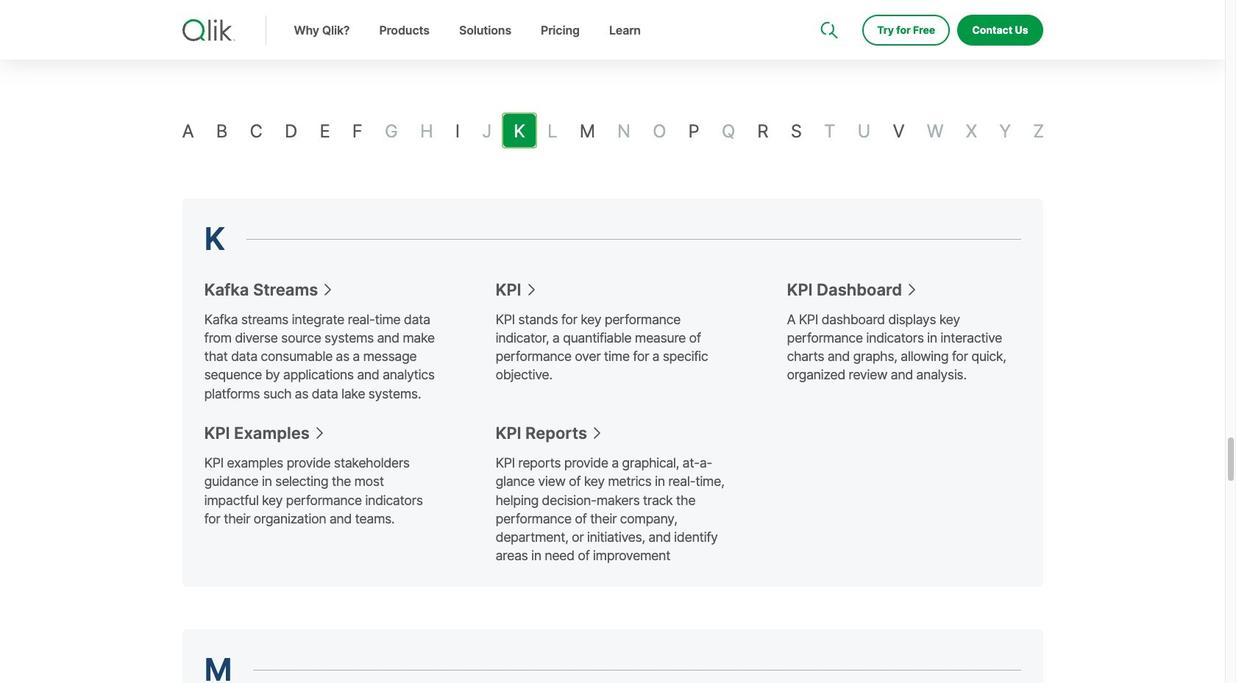 Task type: describe. For each thing, give the bounding box(es) containing it.
qlik image
[[182, 19, 235, 41]]

company image
[[907, 0, 919, 12]]



Task type: locate. For each thing, give the bounding box(es) containing it.
support image
[[822, 0, 834, 12]]



Task type: vqa. For each thing, say whether or not it's contained in the screenshot.
Support image
yes



